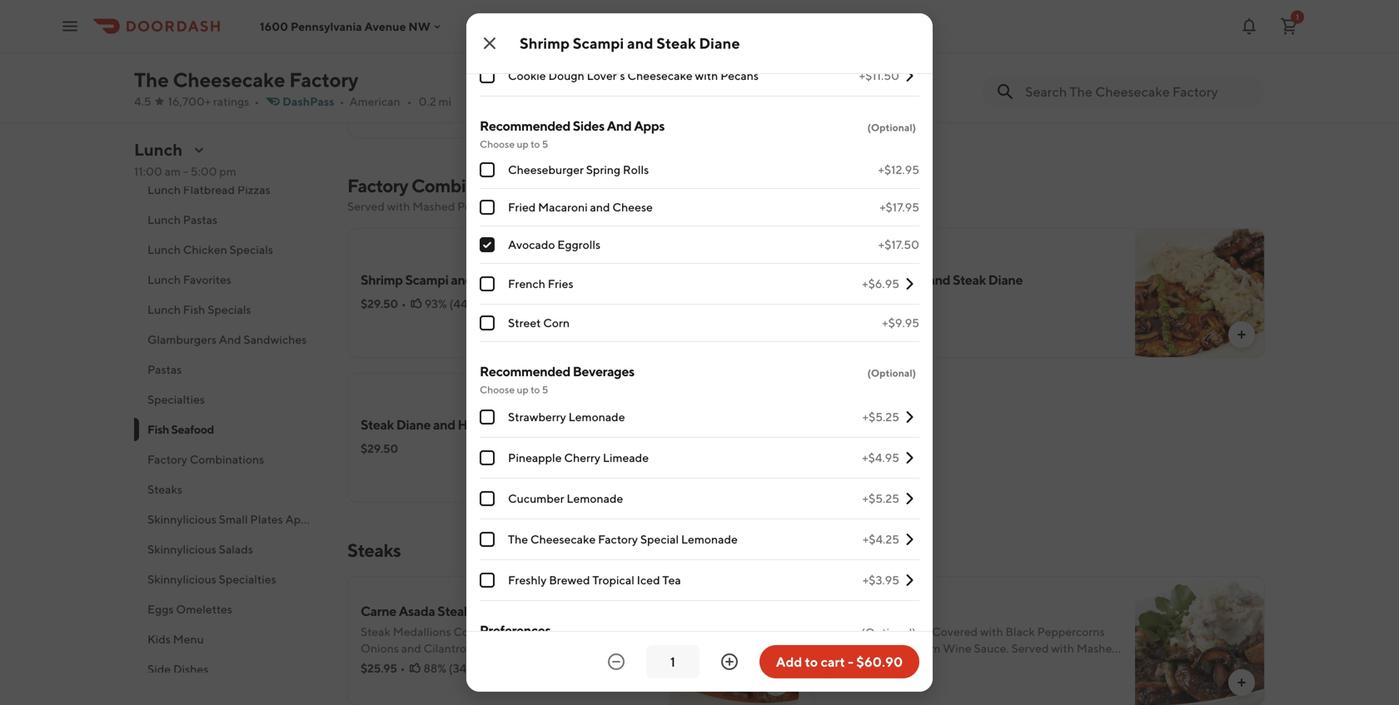 Task type: locate. For each thing, give the bounding box(es) containing it.
combinations for factory combinations
[[190, 453, 264, 467]]

up up the cheeseburger
[[517, 138, 529, 150]]

1 vertical spatial skinnylicious
[[147, 543, 217, 557]]

shrimp scampi and steak diane image
[[670, 228, 800, 358]]

lunch fish specials
[[147, 303, 251, 317]]

2 horizontal spatial cheesecake
[[628, 69, 693, 82]]

diane inside shrimp scampi and steak diane dialog
[[699, 34, 740, 52]]

1 horizontal spatial steaks
[[347, 540, 401, 562]]

0 horizontal spatial chicken
[[183, 243, 227, 257]]

specials for lunch fish specials
[[208, 303, 251, 317]]

3 skinnylicious from the top
[[147, 573, 217, 587]]

cheesecake inside recommended beverages group
[[531, 533, 596, 547]]

0 horizontal spatial scampi
[[405, 272, 449, 288]]

1 vertical spatial fish
[[147, 423, 169, 437]]

favorites
[[183, 273, 232, 287]]

lemonade down cherry
[[567, 492, 624, 506]]

rolls
[[623, 163, 649, 177]]

0 horizontal spatial add item to cart image
[[770, 328, 783, 342]]

fried inside seared ahi tuna* served with ginger fried rice garnished with fresh bean sprouts, sesame, cilantro and sriracha aioli
[[465, 57, 493, 71]]

0 vertical spatial +$5.25
[[863, 410, 900, 424]]

steak diane and herb crusted salmon
[[361, 417, 584, 433]]

0 vertical spatial and
[[607, 118, 632, 134]]

lemonade up cherry
[[569, 410, 625, 424]]

iced
[[637, 574, 660, 587]]

1 horizontal spatial corn
[[543, 316, 570, 330]]

add
[[776, 654, 803, 670]]

scampi up 93% at the top left of the page
[[405, 272, 449, 288]]

1 vertical spatial pastas
[[147, 363, 182, 377]]

0 horizontal spatial the
[[134, 68, 169, 92]]

special
[[641, 533, 679, 547]]

black
[[1006, 625, 1035, 639]]

1 vertical spatial scampi
[[405, 272, 449, 288]]

street corn
[[508, 316, 570, 330]]

medallions up "a"
[[826, 625, 885, 639]]

skinnylicious salads button
[[134, 535, 327, 565]]

shrimp inside dialog
[[520, 34, 570, 52]]

and left herb
[[433, 417, 455, 433]]

1 recommended from the top
[[480, 118, 571, 134]]

0 vertical spatial specials
[[230, 243, 273, 257]]

cheesecake inside group
[[628, 69, 693, 82]]

1 skinnylicious from the top
[[147, 513, 217, 527]]

1 vertical spatial rice
[[517, 659, 541, 672]]

1 vertical spatial specials
[[208, 303, 251, 317]]

16,700+ ratings •
[[168, 95, 259, 108]]

1 vertical spatial (optional)
[[868, 367, 916, 379]]

1 vertical spatial lemonade
[[567, 492, 624, 506]]

steak inside medallions of steak covered with black peppercorns and a rich mushroom wine sauce. served with mashed potatoes and grilled onions
[[900, 625, 930, 639]]

2 vertical spatial (optional)
[[861, 626, 916, 640]]

1 vertical spatial up
[[517, 384, 529, 396]]

0 vertical spatial shrimp scampi and steak diane
[[520, 34, 740, 52]]

0 vertical spatial lemonade
[[569, 410, 625, 424]]

1 horizontal spatial scampi
[[573, 34, 624, 52]]

covered up wine
[[932, 625, 978, 639]]

choose up 'crusted'
[[480, 384, 515, 396]]

16,700+
[[168, 95, 211, 108]]

mi
[[439, 95, 452, 108]]

2 vertical spatial skinnylicious
[[147, 573, 217, 587]]

0 horizontal spatial medallions
[[393, 625, 451, 639]]

(optional) for recommended beverages
[[868, 367, 916, 379]]

0 vertical spatial (optional)
[[868, 122, 916, 133]]

1 vertical spatial 5
[[542, 384, 548, 396]]

1 vertical spatial +$5.25
[[863, 492, 900, 506]]

1 vertical spatial potatoes
[[826, 659, 874, 672]]

up up strawberry
[[517, 384, 529, 396]]

(10)
[[450, 94, 471, 107]]

and left apps
[[607, 118, 632, 134]]

skinnylicious specialties
[[147, 573, 276, 587]]

pennsylvania
[[291, 19, 362, 33]]

+$5.25 up +$4.25 at the bottom
[[863, 492, 900, 506]]

2 choose from the top
[[480, 384, 515, 396]]

0 vertical spatial choose
[[480, 138, 515, 150]]

specials inside button
[[208, 303, 251, 317]]

shrimp up $29.50 •
[[361, 272, 403, 288]]

kids menu
[[147, 633, 204, 647]]

served inside seared ahi tuna* served with ginger fried rice garnished with fresh bean sprouts, sesame, cilantro and sriracha aioli
[[361, 57, 398, 71]]

fish down the lunch favorites
[[183, 303, 205, 317]]

pineapple
[[508, 451, 562, 465]]

1 horizontal spatial specialties
[[219, 573, 276, 587]]

+$11.50
[[859, 69, 900, 82]]

the inside recommended beverages group
[[508, 533, 528, 547]]

1 covered from the left
[[454, 625, 499, 639]]

+$5.25 for cucumber lemonade
[[863, 492, 900, 506]]

1 add item to cart image from the left
[[770, 328, 783, 342]]

bean
[[361, 74, 388, 87]]

1 5 from the top
[[542, 138, 548, 150]]

lunch inside button
[[147, 303, 181, 317]]

Item Search search field
[[1026, 82, 1252, 101]]

1 vertical spatial corn
[[430, 659, 457, 672]]

the up freshly
[[508, 533, 528, 547]]

$29.50 for steak diane and herb crusted salmon
[[361, 442, 398, 456]]

peppers,
[[574, 625, 620, 639]]

with inside shrimp scampi and steak diane dialog
[[695, 69, 718, 82]]

combinations
[[412, 175, 526, 197], [190, 453, 264, 467]]

factory combinations button
[[134, 445, 327, 475]]

0 vertical spatial rice
[[495, 57, 519, 71]]

(optional) down +$9.95
[[868, 367, 916, 379]]

beverages
[[573, 364, 635, 379]]

pastas inside pastas button
[[147, 363, 182, 377]]

1 horizontal spatial shrimp
[[520, 34, 570, 52]]

None checkbox
[[480, 68, 495, 83], [480, 162, 495, 177], [480, 200, 495, 215], [480, 277, 495, 292], [480, 451, 495, 466], [480, 492, 495, 507], [480, 532, 495, 547], [480, 68, 495, 83], [480, 162, 495, 177], [480, 200, 495, 215], [480, 277, 495, 292], [480, 451, 495, 466], [480, 492, 495, 507], [480, 532, 495, 547]]

0 horizontal spatial fresh
[[398, 659, 428, 672]]

add item to cart image
[[770, 328, 783, 342], [1236, 328, 1249, 342]]

1 button
[[1273, 10, 1306, 43]]

corn down cilantro.
[[430, 659, 457, 672]]

5
[[542, 138, 548, 150], [542, 384, 548, 396]]

1 horizontal spatial and
[[607, 118, 632, 134]]

0 vertical spatial fish
[[183, 303, 205, 317]]

menu
[[173, 633, 204, 647]]

shrimp scampi and steak diane dialog
[[467, 0, 933, 692]]

shrimp scampi and steak diane up the cookie dough lover's cheesecake with pecans
[[520, 34, 740, 52]]

lemonade for strawberry lemonade
[[569, 410, 625, 424]]

onions down wine
[[937, 659, 975, 672]]

steaks inside "button"
[[147, 483, 182, 497]]

1 vertical spatial and
[[219, 333, 241, 347]]

0 vertical spatial combinations
[[412, 175, 526, 197]]

0 vertical spatial fresh
[[604, 57, 633, 71]]

$29.50 for chicken madeira and steak diane
[[826, 297, 864, 311]]

1 up from the top
[[517, 138, 529, 150]]

fresh right $25.95
[[398, 659, 428, 672]]

0 horizontal spatial pastas
[[147, 363, 182, 377]]

fried
[[465, 57, 493, 71], [508, 200, 536, 214]]

the cheesecake factory special lemonade
[[508, 533, 738, 547]]

shrimp
[[520, 34, 570, 52], [361, 272, 403, 288]]

add item to cart image
[[770, 473, 783, 487], [770, 677, 783, 690], [1236, 677, 1249, 690]]

combinations inside the factory combinations served with mashed potatoes
[[412, 175, 526, 197]]

the for the cheesecake factory
[[134, 68, 169, 92]]

(optional)
[[868, 122, 916, 133], [868, 367, 916, 379], [861, 626, 916, 640]]

• for $25.95 •
[[400, 662, 405, 676]]

1 horizontal spatial fresh
[[604, 57, 633, 71]]

0 vertical spatial 5
[[542, 138, 548, 150]]

0 vertical spatial fried
[[465, 57, 493, 71]]

• left 0.2
[[407, 95, 412, 108]]

skinnylicious small plates appetizers
[[147, 513, 343, 527]]

1 vertical spatial the
[[508, 533, 528, 547]]

1 horizontal spatial covered
[[932, 625, 978, 639]]

skinnylicious up skinnylicious salads
[[147, 513, 217, 527]]

+$4.25
[[863, 533, 900, 547]]

seared
[[361, 35, 402, 51]]

1 vertical spatial recommended
[[480, 364, 571, 379]]

5 inside recommended sides and apps choose up to 5
[[542, 138, 548, 150]]

skinnylicious inside button
[[147, 573, 217, 587]]

0 vertical spatial pastas
[[183, 213, 218, 227]]

potatoes inside the factory combinations served with mashed potatoes
[[458, 200, 505, 213]]

add item to cart image for chicken madeira and steak diane
[[1236, 328, 1249, 342]]

(optional) up +$12.95
[[868, 122, 916, 133]]

0 horizontal spatial onions
[[361, 642, 399, 656]]

1 +$5.25 from the top
[[863, 410, 900, 424]]

0 vertical spatial corn
[[543, 316, 570, 330]]

cheesecake up ratings
[[173, 68, 285, 92]]

• left 93% at the top left of the page
[[401, 297, 406, 311]]

1 vertical spatial shrimp
[[361, 272, 403, 288]]

steaks down factory combinations
[[147, 483, 182, 497]]

0 vertical spatial steaks
[[147, 483, 182, 497]]

served inside medallions of steak covered with black peppercorns and a rich mushroom wine sauce. served with mashed potatoes and grilled onions
[[1012, 642, 1049, 656]]

+$9.95
[[883, 316, 920, 330]]

salmon
[[540, 417, 584, 433]]

and
[[627, 34, 654, 52], [528, 74, 548, 87], [590, 200, 610, 214], [451, 272, 473, 288], [929, 272, 951, 288], [433, 417, 455, 433], [401, 642, 421, 656], [826, 642, 846, 656], [459, 659, 479, 672], [876, 659, 896, 672]]

omelettes
[[176, 603, 232, 617]]

0 vertical spatial -
[[183, 165, 188, 178]]

american • 0.2 mi
[[350, 95, 452, 108]]

seared ahi tuna* image
[[670, 8, 800, 138]]

side
[[147, 663, 171, 677]]

1
[[1296, 12, 1300, 22]]

lunch chicken specials button
[[134, 235, 327, 265]]

add to cart - $60.90
[[776, 654, 903, 670]]

notification bell image
[[1240, 16, 1260, 36]]

0 horizontal spatial potatoes
[[458, 200, 505, 213]]

2 up from the top
[[517, 384, 529, 396]]

steak diane and herb crusted salmon image
[[670, 373, 800, 503]]

fudge
[[548, 28, 582, 42]]

and up the cookie dough lover's cheesecake with pecans
[[627, 34, 654, 52]]

steaks button
[[134, 475, 327, 505]]

(7)
[[915, 662, 929, 676]]

potatoes inside medallions of steak covered with black peppercorns and a rich mushroom wine sauce. served with mashed potatoes and grilled onions
[[826, 659, 874, 672]]

(optional) up "rich"
[[861, 626, 916, 640]]

+$5.25 for strawberry lemonade
[[863, 410, 900, 424]]

skinnylicious up skinnylicious specialties
[[147, 543, 217, 557]]

small
[[219, 513, 248, 527]]

potatoes left macaroni
[[458, 200, 505, 213]]

choose inside recommended sides and apps choose up to 5
[[480, 138, 515, 150]]

0 vertical spatial skinnylicious
[[147, 513, 217, 527]]

- inside add to cart - $60.90 button
[[848, 654, 854, 670]]

93%
[[425, 297, 447, 311]]

recommended sides and apps choose up to 5
[[480, 118, 665, 150]]

medallions of steak covered with black peppercorns and a rich mushroom wine sauce. served with mashed potatoes and grilled onions
[[826, 625, 1120, 672]]

$26.95
[[361, 94, 397, 107]]

recommended inside recommended beverages choose up to 5
[[480, 364, 571, 379]]

onions inside medallions of steak covered with black peppercorns and a rich mushroom wine sauce. served with mashed potatoes and grilled onions
[[937, 659, 975, 672]]

1 horizontal spatial fish
[[183, 303, 205, 317]]

recommended for recommended sides and apps
[[480, 118, 571, 134]]

5 up strawberry
[[542, 384, 548, 396]]

specials inside button
[[230, 243, 273, 257]]

choose
[[480, 138, 515, 150], [480, 384, 515, 396]]

scampi up lover's
[[573, 34, 624, 52]]

0 horizontal spatial steaks
[[147, 483, 182, 497]]

1 vertical spatial shrimp scampi and steak diane
[[361, 272, 546, 288]]

recommended inside recommended sides and apps choose up to 5
[[480, 118, 571, 134]]

None checkbox
[[480, 27, 495, 42], [480, 237, 495, 252], [480, 316, 495, 331], [480, 410, 495, 425], [480, 573, 495, 588], [480, 27, 495, 42], [480, 237, 495, 252], [480, 316, 495, 331], [480, 410, 495, 425], [480, 573, 495, 588]]

0 horizontal spatial fried
[[465, 57, 493, 71]]

shrimp scampi and steak diane up '93% (44)'
[[361, 272, 546, 288]]

1 horizontal spatial add item to cart image
[[1236, 328, 1249, 342]]

• left american
[[340, 95, 345, 108]]

1 horizontal spatial the
[[508, 533, 528, 547]]

medallions inside carne asada steak steak medallions covered with sauteed peppers, onions and cilantro.  served with creamy ranchero sauce, fresh corn and white rice
[[393, 625, 451, 639]]

to up the cheeseburger
[[531, 138, 540, 150]]

corn right street
[[543, 316, 570, 330]]

1 vertical spatial combinations
[[190, 453, 264, 467]]

steaks up carne
[[347, 540, 401, 562]]

0 vertical spatial the
[[134, 68, 169, 92]]

1 horizontal spatial onions
[[937, 659, 975, 672]]

choose up the cheeseburger
[[480, 138, 515, 150]]

2 add item to cart image from the left
[[1236, 328, 1249, 342]]

+$5.25 up +$4.95
[[863, 410, 900, 424]]

with inside the factory combinations served with mashed potatoes
[[387, 200, 410, 213]]

group
[[480, 0, 920, 97]]

specials for lunch chicken specials
[[230, 243, 273, 257]]

4.5
[[134, 95, 151, 108]]

(optional) for recommended sides and apps
[[868, 122, 916, 133]]

steak inside dialog
[[657, 34, 696, 52]]

recommended beverages choose up to 5
[[480, 364, 635, 396]]

1 horizontal spatial chicken
[[826, 272, 875, 288]]

cookie dough lover's cheesecake with pecans
[[508, 69, 759, 82]]

1 vertical spatial onions
[[937, 659, 975, 672]]

lunch for lunch chicken specials
[[147, 243, 181, 257]]

0 vertical spatial scampi
[[573, 34, 624, 52]]

Current quantity is 1 number field
[[657, 653, 690, 672]]

fresh inside carne asada steak steak medallions covered with sauteed peppers, onions and cilantro.  served with creamy ranchero sauce, fresh corn and white rice
[[398, 659, 428, 672]]

avocado eggrolls
[[508, 238, 601, 252]]

• right $25.95
[[400, 662, 405, 676]]

1 horizontal spatial cheesecake
[[531, 533, 596, 547]]

medallions inside medallions of steak covered with black peppercorns and a rich mushroom wine sauce. served with mashed potatoes and grilled onions
[[826, 625, 885, 639]]

2 +$5.25 from the top
[[863, 492, 900, 506]]

1 vertical spatial -
[[848, 654, 854, 670]]

1 vertical spatial fried
[[508, 200, 536, 214]]

2 covered from the left
[[932, 625, 978, 639]]

medallions down asada
[[393, 625, 451, 639]]

1 horizontal spatial fried
[[508, 200, 536, 214]]

strawberry
[[508, 410, 566, 424]]

cheesecake up apps
[[628, 69, 693, 82]]

open menu image
[[60, 16, 80, 36]]

$28.95 •
[[826, 662, 871, 676]]

pineapple cherry limeade
[[508, 451, 649, 465]]

combinations inside "button"
[[190, 453, 264, 467]]

0 horizontal spatial combinations
[[190, 453, 264, 467]]

linda's
[[508, 28, 545, 42]]

pastas down glamburgers
[[147, 363, 182, 377]]

2 vertical spatial to
[[805, 654, 818, 670]]

• down the sprouts,
[[400, 94, 405, 107]]

to inside recommended beverages choose up to 5
[[531, 384, 540, 396]]

chicken left the 'madeira'
[[826, 272, 875, 288]]

+$3.95
[[863, 574, 900, 587]]

1 medallions from the left
[[393, 625, 451, 639]]

to up strawberry
[[531, 384, 540, 396]]

0 horizontal spatial corn
[[430, 659, 457, 672]]

lunch pastas button
[[134, 205, 327, 235]]

(34)
[[449, 662, 471, 676]]

rice up cilantro
[[495, 57, 519, 71]]

2 medallions from the left
[[826, 625, 885, 639]]

1 vertical spatial chicken
[[826, 272, 875, 288]]

1 vertical spatial fresh
[[398, 659, 428, 672]]

0 vertical spatial onions
[[361, 642, 399, 656]]

skinnylicious up eggs omelettes
[[147, 573, 217, 587]]

and down garnished at left top
[[528, 74, 548, 87]]

specialties up fish seafood at the left bottom of the page
[[147, 393, 205, 407]]

1 vertical spatial mashed
[[1077, 642, 1120, 656]]

5 up the cheeseburger
[[542, 138, 548, 150]]

1 horizontal spatial combinations
[[412, 175, 526, 197]]

lunch for lunch
[[134, 140, 183, 160]]

fresh
[[604, 57, 633, 71], [398, 659, 428, 672]]

the up 4.5
[[134, 68, 169, 92]]

lunch for lunch fish specials
[[147, 303, 181, 317]]

to left cart
[[805, 654, 818, 670]]

(optional) inside recommended sides and apps group
[[868, 122, 916, 133]]

limeade
[[603, 451, 649, 465]]

cheesecake down cucumber lemonade
[[531, 533, 596, 547]]

carne
[[361, 604, 397, 619]]

2 5 from the top
[[542, 384, 548, 396]]

1 items, open order cart image
[[1280, 16, 1300, 36]]

add to cart - $60.90 button
[[760, 646, 920, 679]]

ratings
[[213, 95, 249, 108]]

and down lunch fish specials button
[[219, 333, 241, 347]]

pastas inside the lunch pastas button
[[183, 213, 218, 227]]

diane
[[699, 34, 740, 52], [511, 272, 546, 288], [989, 272, 1023, 288], [396, 417, 431, 433]]

rice right "white"
[[517, 659, 541, 672]]

skinnylicious specialties button
[[134, 565, 327, 595]]

1 horizontal spatial -
[[848, 654, 854, 670]]

0 vertical spatial to
[[531, 138, 540, 150]]

potatoes down "a"
[[826, 659, 874, 672]]

chicken madeira and steak diane
[[826, 272, 1023, 288]]

potatoes
[[458, 200, 505, 213], [826, 659, 874, 672]]

onions
[[361, 642, 399, 656], [937, 659, 975, 672]]

glamburgers and sandwiches button
[[134, 325, 327, 355]]

plates
[[250, 513, 283, 527]]

0 vertical spatial shrimp
[[520, 34, 570, 52]]

0 vertical spatial chicken
[[183, 243, 227, 257]]

eggs omelettes button
[[134, 595, 327, 625]]

1 horizontal spatial medallions
[[826, 625, 885, 639]]

0 horizontal spatial and
[[219, 333, 241, 347]]

2 recommended from the top
[[480, 364, 571, 379]]

0 horizontal spatial specialties
[[147, 393, 205, 407]]

lemonade right special
[[681, 533, 738, 547]]

recommended up strawberry
[[480, 364, 571, 379]]

lemonade for cucumber lemonade
[[567, 492, 624, 506]]

recommended up the cheeseburger
[[480, 118, 571, 134]]

factory inside the factory combinations served with mashed potatoes
[[347, 175, 408, 197]]

pecans
[[721, 69, 759, 82]]

cheeseburger
[[508, 163, 584, 177]]

pastas down lunch flatbread pizzas
[[183, 213, 218, 227]]

and left the cheese
[[590, 200, 610, 214]]

0 vertical spatial potatoes
[[458, 200, 505, 213]]

add item to cart image for carne asada steak
[[770, 677, 783, 690]]

french fries
[[508, 277, 574, 291]]

• down "rich"
[[866, 662, 871, 676]]

(optional) inside recommended beverages group
[[868, 367, 916, 379]]

chicken
[[183, 243, 227, 257], [826, 272, 875, 288]]

increase quantity by 1 image
[[720, 652, 740, 672]]

1 choose from the top
[[480, 138, 515, 150]]

fresh up aioli
[[604, 57, 633, 71]]

0 vertical spatial mashed
[[413, 200, 455, 213]]

onions up the sauce, at the bottom left of the page
[[361, 642, 399, 656]]

fish left the seafood on the left bottom
[[147, 423, 169, 437]]

1 horizontal spatial pastas
[[183, 213, 218, 227]]

1 vertical spatial to
[[531, 384, 540, 396]]

and down "rich"
[[876, 659, 896, 672]]

0 vertical spatial recommended
[[480, 118, 571, 134]]

specials down lunch favorites button
[[208, 303, 251, 317]]

served
[[361, 57, 398, 71], [347, 200, 385, 213], [472, 642, 509, 656], [1012, 642, 1049, 656]]

and up the (44)
[[451, 272, 473, 288]]

eggs
[[147, 603, 174, 617]]

specialties down salads
[[219, 573, 276, 587]]

1 vertical spatial choose
[[480, 384, 515, 396]]

0 horizontal spatial -
[[183, 165, 188, 178]]

fried up avocado
[[508, 200, 536, 214]]

steak diane image
[[1136, 577, 1266, 706]]

+$12.95
[[879, 163, 920, 177]]

covered up cilantro.
[[454, 625, 499, 639]]

0 horizontal spatial mashed
[[413, 200, 455, 213]]

chicken up "favorites" at the top of page
[[183, 243, 227, 257]]

aioli
[[596, 74, 620, 87]]

specials down the lunch pastas button
[[230, 243, 273, 257]]

fried down close shrimp scampi and steak diane 'image'
[[465, 57, 493, 71]]

shrimp up garnished at left top
[[520, 34, 570, 52]]

kids
[[147, 633, 171, 647]]

2 skinnylicious from the top
[[147, 543, 217, 557]]

$28.95
[[826, 662, 863, 676]]



Task type: vqa. For each thing, say whether or not it's contained in the screenshot.
THE +$5.25 corresponding to Cucumber Lemonade
yes



Task type: describe. For each thing, give the bounding box(es) containing it.
0 vertical spatial specialties
[[147, 393, 205, 407]]

glamburgers and sandwiches
[[147, 333, 307, 347]]

sprouts,
[[390, 74, 434, 87]]

freshly brewed tropical iced tea
[[508, 574, 681, 587]]

and left "a"
[[826, 642, 846, 656]]

• for $28.95 •
[[866, 662, 871, 676]]

fish inside button
[[183, 303, 205, 317]]

eggrolls
[[558, 238, 601, 252]]

shrimp scampi and steak diane inside dialog
[[520, 34, 740, 52]]

and inside group
[[590, 200, 610, 214]]

1600 pennsylvania avenue nw
[[260, 19, 431, 33]]

mushroom
[[884, 642, 941, 656]]

nw
[[409, 19, 431, 33]]

0.2
[[419, 95, 436, 108]]

lunch fish specials button
[[134, 295, 327, 325]]

up inside recommended beverages choose up to 5
[[517, 384, 529, 396]]

the for the cheesecake factory special lemonade
[[508, 533, 528, 547]]

sides
[[573, 118, 605, 134]]

fried macaroni and cheese
[[508, 200, 653, 214]]

up inside recommended sides and apps choose up to 5
[[517, 138, 529, 150]]

of
[[887, 625, 898, 639]]

garnished
[[521, 57, 576, 71]]

factory inside recommended beverages group
[[598, 533, 638, 547]]

onions inside carne asada steak steak medallions covered with sauteed peppers, onions and cilantro.  served with creamy ranchero sauce, fresh corn and white rice
[[361, 642, 399, 656]]

+$4.95
[[863, 451, 900, 465]]

dashpass
[[283, 95, 335, 108]]

linda's fudge cake
[[508, 28, 612, 42]]

fish seafood
[[147, 423, 214, 437]]

mashed inside the factory combinations served with mashed potatoes
[[413, 200, 455, 213]]

0 horizontal spatial shrimp
[[361, 272, 403, 288]]

covered inside carne asada steak steak medallions covered with sauteed peppers, onions and cilantro.  served with creamy ranchero sauce, fresh corn and white rice
[[454, 625, 499, 639]]

scampi inside dialog
[[573, 34, 624, 52]]

group containing linda's fudge cake
[[480, 0, 920, 97]]

mashed inside medallions of steak covered with black peppercorns and a rich mushroom wine sauce. served with mashed potatoes and grilled onions
[[1077, 642, 1120, 656]]

+$17.50
[[879, 238, 920, 252]]

skinnylicious for skinnylicious specialties
[[147, 573, 217, 587]]

eggs omelettes
[[147, 603, 232, 617]]

5:00
[[191, 165, 217, 178]]

chicken madeira and steak diane image
[[1136, 228, 1266, 358]]

dough
[[549, 69, 585, 82]]

80% (10)
[[424, 94, 471, 107]]

and right the 'madeira'
[[929, 272, 951, 288]]

corn inside carne asada steak steak medallions covered with sauteed peppers, onions and cilantro.  served with creamy ranchero sauce, fresh corn and white rice
[[430, 659, 457, 672]]

tuna*
[[427, 35, 461, 51]]

2 vertical spatial lemonade
[[681, 533, 738, 547]]

11:00
[[134, 165, 162, 178]]

lunch flatbread pizzas
[[147, 183, 271, 197]]

sauce,
[[361, 659, 396, 672]]

covered inside medallions of steak covered with black peppercorns and a rich mushroom wine sauce. served with mashed potatoes and grilled onions
[[932, 625, 978, 639]]

recommended for recommended beverages
[[480, 364, 571, 379]]

rice inside carne asada steak steak medallions covered with sauteed peppers, onions and cilantro.  served with creamy ranchero sauce, fresh corn and white rice
[[517, 659, 541, 672]]

lunch pastas
[[147, 213, 218, 227]]

madeira
[[878, 272, 926, 288]]

factory inside "button"
[[147, 453, 187, 467]]

glamburgers
[[147, 333, 217, 347]]

cheeseburger spring rolls
[[508, 163, 649, 177]]

cilantro.
[[424, 642, 469, 656]]

flatbread
[[183, 183, 235, 197]]

wine
[[943, 642, 972, 656]]

and inside seared ahi tuna* served with ginger fried rice garnished with fresh bean sprouts, sesame, cilantro and sriracha aioli
[[528, 74, 548, 87]]

peppercorns
[[1038, 625, 1105, 639]]

lunch favorites button
[[134, 265, 327, 295]]

lunch for lunch flatbread pizzas
[[147, 183, 181, 197]]

• for $29.50 •
[[401, 297, 406, 311]]

carne asada steak image
[[670, 577, 800, 706]]

strawberry lemonade
[[508, 410, 625, 424]]

served inside the factory combinations served with mashed potatoes
[[347, 200, 385, 213]]

side dishes button
[[134, 655, 327, 685]]

rice inside seared ahi tuna* served with ginger fried rice garnished with fresh bean sprouts, sesame, cilantro and sriracha aioli
[[495, 57, 519, 71]]

1 vertical spatial specialties
[[219, 573, 276, 587]]

choose inside recommended beverages choose up to 5
[[480, 384, 515, 396]]

5 inside recommended beverages choose up to 5
[[542, 384, 548, 396]]

salads
[[219, 543, 253, 557]]

factory combinations
[[147, 453, 264, 467]]

rich
[[857, 642, 881, 656]]

the cheesecake factory
[[134, 68, 359, 92]]

+$6.95
[[863, 277, 900, 291]]

88% (34)
[[424, 662, 471, 676]]

fried inside recommended sides and apps group
[[508, 200, 536, 214]]

and up $25.95 •
[[401, 642, 421, 656]]

skinnylicious for skinnylicious salads
[[147, 543, 217, 557]]

add item to cart image for steak diane and herb crusted salmon
[[770, 473, 783, 487]]

fresh inside seared ahi tuna* served with ginger fried rice garnished with fresh bean sprouts, sesame, cilantro and sriracha aioli
[[604, 57, 633, 71]]

• down the cheesecake factory
[[254, 95, 259, 108]]

11:00 am - 5:00 pm
[[134, 165, 236, 178]]

skinnylicious for skinnylicious small plates appetizers
[[147, 513, 217, 527]]

cheesecake for the cheesecake factory special lemonade
[[531, 533, 596, 547]]

served inside carne asada steak steak medallions covered with sauteed peppers, onions and cilantro.  served with creamy ranchero sauce, fresh corn and white rice
[[472, 642, 509, 656]]

street
[[508, 316, 541, 330]]

1600 pennsylvania avenue nw button
[[260, 19, 444, 33]]

corn inside recommended sides and apps group
[[543, 316, 570, 330]]

cucumber lemonade
[[508, 492, 624, 506]]

$26.95 •
[[361, 94, 405, 107]]

• for dashpass •
[[340, 95, 345, 108]]

add item to cart image for shrimp scampi and steak diane
[[770, 328, 783, 342]]

sriracha
[[551, 74, 594, 87]]

kids menu button
[[134, 625, 327, 655]]

specialties button
[[134, 385, 327, 415]]

and inside recommended sides and apps choose up to 5
[[607, 118, 632, 134]]

to inside recommended sides and apps choose up to 5
[[531, 138, 540, 150]]

white
[[481, 659, 515, 672]]

• for american • 0.2 mi
[[407, 95, 412, 108]]

fries
[[548, 277, 574, 291]]

lunch flatbread pizzas button
[[134, 175, 327, 205]]

1 vertical spatial steaks
[[347, 540, 401, 562]]

apps
[[634, 118, 665, 134]]

macaroni
[[538, 200, 588, 214]]

to inside add to cart - $60.90 button
[[805, 654, 818, 670]]

close shrimp scampi and steak diane image
[[480, 33, 500, 53]]

chicken inside button
[[183, 243, 227, 257]]

0 horizontal spatial fish
[[147, 423, 169, 437]]

recommended sides and apps group
[[480, 117, 920, 342]]

$25.95 •
[[361, 662, 405, 676]]

french
[[508, 277, 546, 291]]

+$17.95
[[880, 200, 920, 214]]

93% (44)
[[425, 297, 472, 311]]

• for $26.95 •
[[400, 94, 405, 107]]

lunch for lunch favorites
[[147, 273, 181, 287]]

decrease quantity by 1 image
[[607, 652, 627, 672]]

combinations for factory combinations served with mashed potatoes
[[412, 175, 526, 197]]

avenue
[[365, 19, 406, 33]]

recommended beverages group
[[480, 362, 920, 602]]

lunch for lunch pastas
[[147, 213, 181, 227]]

cherry
[[564, 451, 601, 465]]

herb
[[458, 417, 487, 433]]

(44)
[[450, 297, 472, 311]]

and down cilantro.
[[459, 659, 479, 672]]

80%
[[424, 94, 448, 107]]

and inside glamburgers and sandwiches 'button'
[[219, 333, 241, 347]]

ginger
[[426, 57, 462, 71]]

cheesecake for the cheesecake factory
[[173, 68, 285, 92]]

preferences
[[480, 623, 551, 639]]

sauce.
[[974, 642, 1009, 656]]

lunch chicken specials
[[147, 243, 273, 257]]



